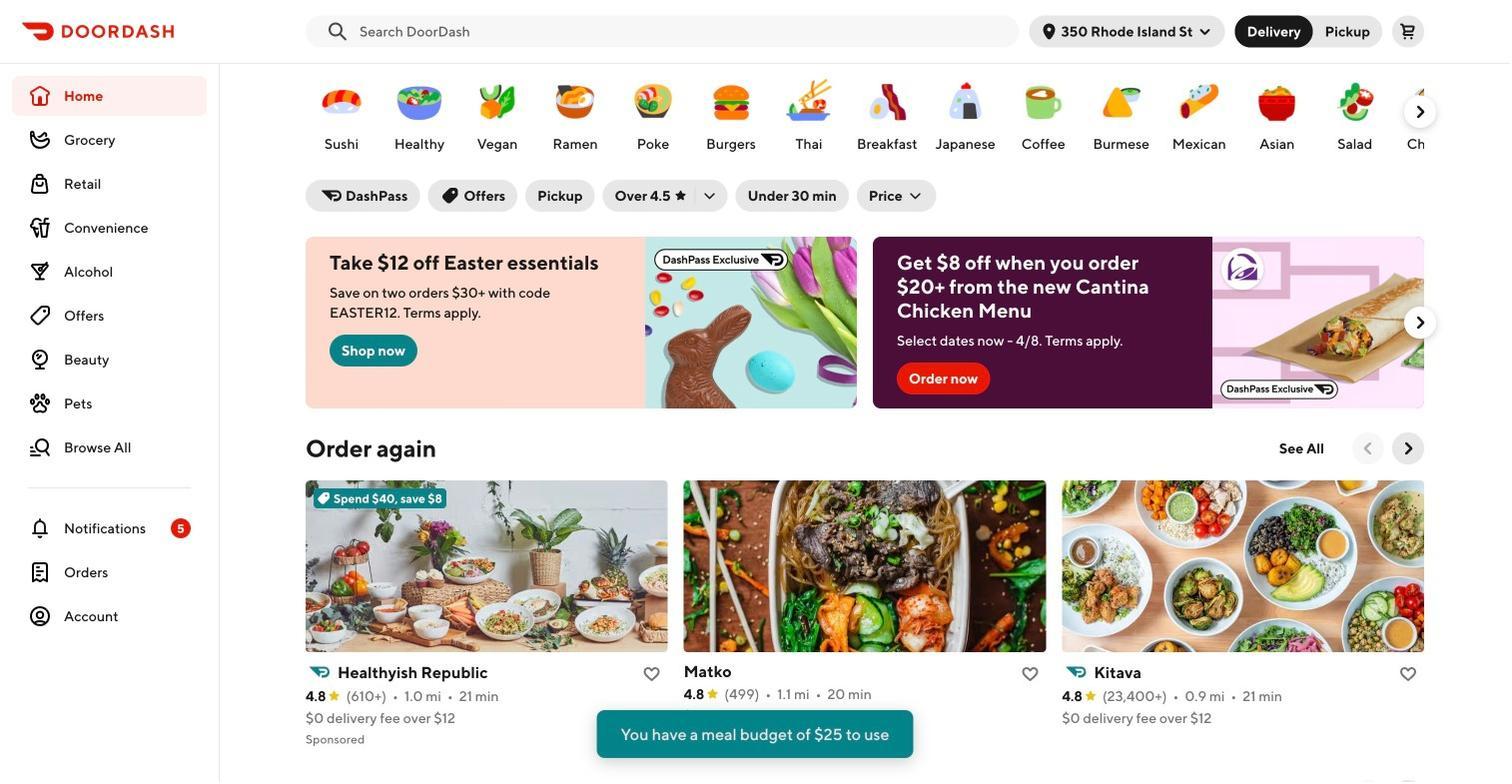 Task type: locate. For each thing, give the bounding box(es) containing it.
1 vertical spatial next button of carousel image
[[1410, 313, 1430, 333]]

toggle order method (delivery or pickup) option group
[[1235, 15, 1382, 47]]

None button
[[1235, 15, 1313, 47], [1301, 15, 1382, 47], [1235, 15, 1313, 47], [1301, 15, 1382, 47]]

0 items, open order cart image
[[1400, 23, 1416, 39]]

next button of carousel image
[[1410, 102, 1430, 122], [1410, 313, 1430, 333]]

0 vertical spatial next button of carousel image
[[1410, 102, 1430, 122]]

2 next button of carousel image from the top
[[1410, 313, 1430, 333]]

Store search: begin typing to search for stores available on DoorDash text field
[[360, 21, 1007, 41]]



Task type: describe. For each thing, give the bounding box(es) containing it.
1 next button of carousel image from the top
[[1410, 102, 1430, 122]]

previous button of carousel image
[[1358, 438, 1378, 458]]

next button of carousel image
[[1398, 438, 1418, 458]]



Task type: vqa. For each thing, say whether or not it's contained in the screenshot.
0 items, open Order Cart icon
yes



